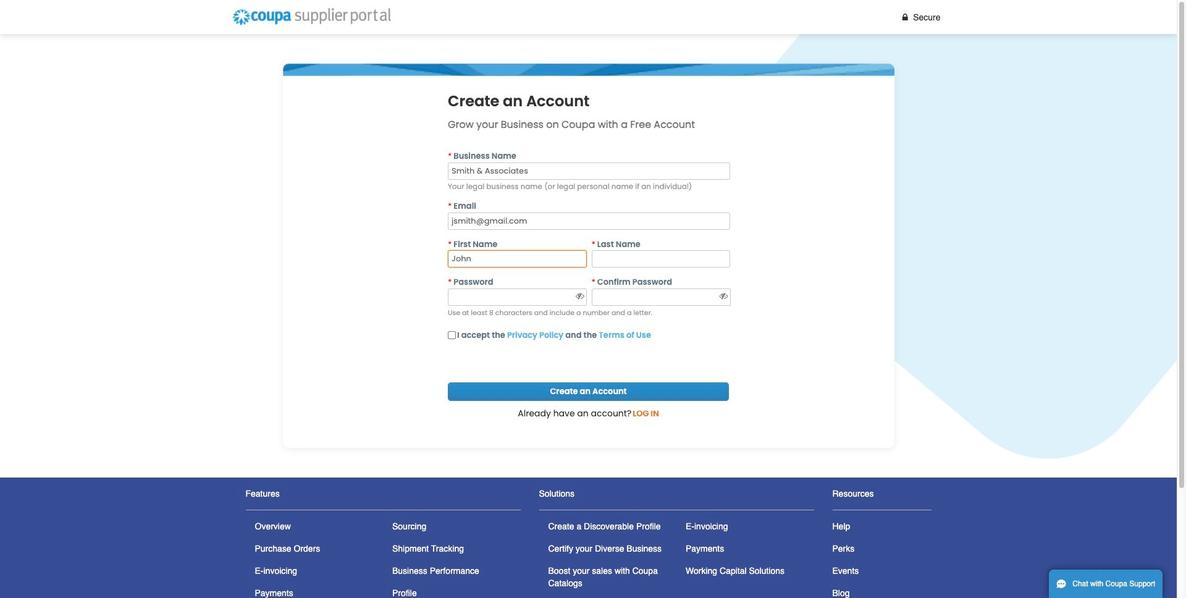 Task type: describe. For each thing, give the bounding box(es) containing it.
1 fw image from the left
[[575, 292, 585, 300]]

coupa supplier portal image
[[226, 3, 396, 31]]



Task type: vqa. For each thing, say whether or not it's contained in the screenshot.
text field
yes



Task type: locate. For each thing, give the bounding box(es) containing it.
None password field
[[448, 289, 587, 306], [592, 289, 731, 306], [448, 289, 587, 306], [592, 289, 731, 306]]

None text field
[[592, 250, 730, 268]]

fw image
[[900, 13, 911, 21]]

0 horizontal spatial fw image
[[575, 292, 585, 300]]

None text field
[[448, 162, 730, 180], [448, 212, 730, 230], [448, 250, 587, 268], [448, 162, 730, 180], [448, 212, 730, 230], [448, 250, 587, 268]]

None checkbox
[[448, 331, 456, 339]]

2 fw image from the left
[[718, 292, 729, 300]]

1 horizontal spatial fw image
[[718, 292, 729, 300]]

fw image
[[575, 292, 585, 300], [718, 292, 729, 300]]



